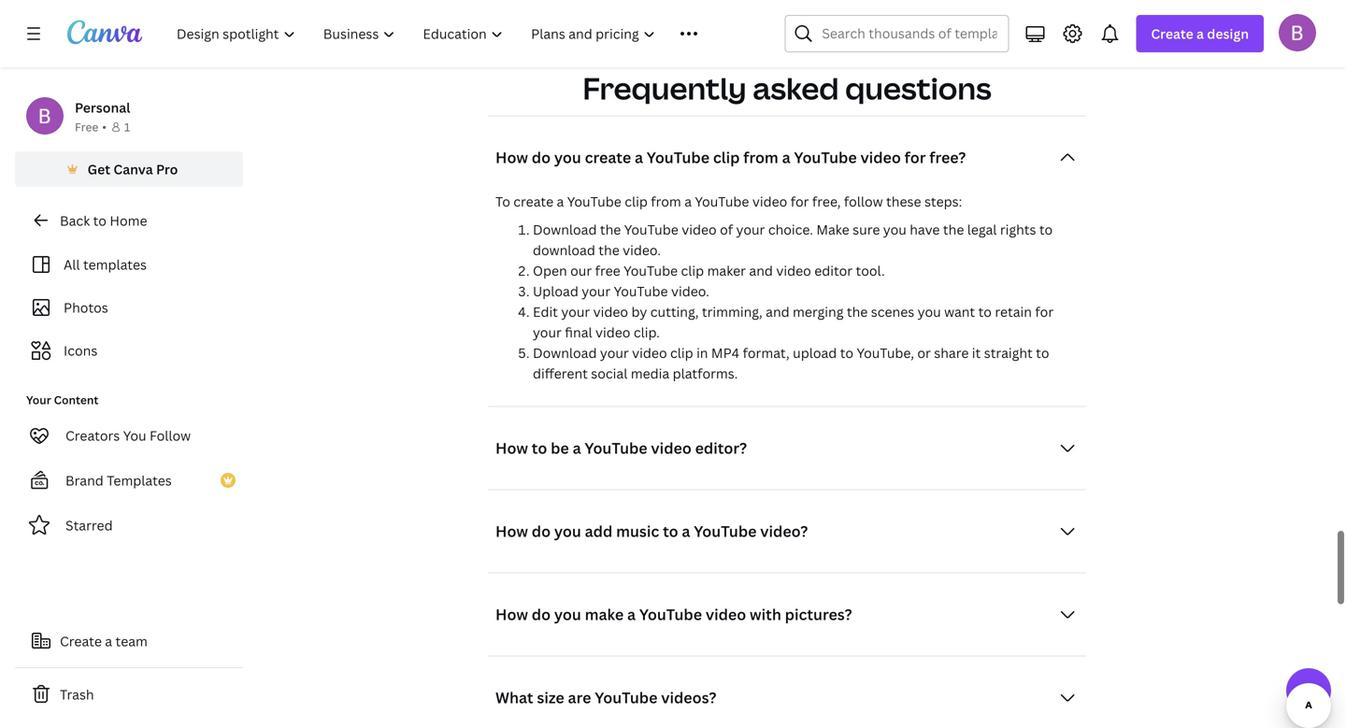 Task type: describe. For each thing, give the bounding box(es) containing it.
pictures?
[[785, 605, 853, 625]]

with
[[750, 605, 782, 625]]

have
[[910, 221, 940, 239]]

edit
[[533, 303, 558, 321]]

what size are youtube videos?
[[496, 688, 717, 708]]

Search search field
[[823, 16, 997, 51]]

video?
[[761, 522, 808, 542]]

upload
[[533, 283, 579, 300]]

to right the back
[[93, 212, 107, 230]]

how do you add music to a youtube video? button
[[488, 513, 1087, 551]]

sure
[[853, 221, 880, 239]]

you for how do you add music to a youtube video?
[[555, 522, 582, 542]]

cutting,
[[651, 303, 699, 321]]

maker
[[708, 262, 746, 280]]

photos link
[[26, 290, 232, 325]]

download
[[533, 241, 596, 259]]

1 horizontal spatial video.
[[672, 283, 710, 300]]

format,
[[743, 344, 790, 362]]

video left of
[[682, 221, 717, 239]]

personal
[[75, 99, 130, 116]]

our
[[571, 262, 592, 280]]

different
[[533, 365, 588, 383]]

legal
[[968, 221, 997, 239]]

create a team button
[[15, 623, 243, 660]]

2 download from the top
[[533, 344, 597, 362]]

frequently asked questions
[[583, 68, 992, 109]]

video inside how do you make a youtube video with pictures? dropdown button
[[706, 605, 747, 625]]

trash
[[60, 686, 94, 704]]

create a design button
[[1137, 15, 1265, 52]]

to inside "dropdown button"
[[663, 522, 679, 542]]

these
[[887, 193, 922, 211]]

social
[[591, 365, 628, 383]]

a down frequently asked questions
[[782, 147, 791, 168]]

merging
[[793, 303, 844, 321]]

a right be
[[573, 438, 581, 458]]

frequently
[[583, 68, 747, 109]]

do for create
[[532, 147, 551, 168]]

pro
[[156, 160, 178, 178]]

in
[[697, 344, 709, 362]]

to right straight
[[1037, 344, 1050, 362]]

clip.
[[634, 324, 660, 342]]

or
[[918, 344, 931, 362]]

video left by
[[594, 303, 629, 321]]

how for how do you create a youtube clip from a youtube video for free?
[[496, 147, 528, 168]]

free
[[75, 119, 98, 135]]

clip inside dropdown button
[[713, 147, 740, 168]]

are
[[568, 688, 592, 708]]

of
[[720, 221, 733, 239]]

how do you add music to a youtube video?
[[496, 522, 808, 542]]

video up media
[[632, 344, 667, 362]]

home
[[110, 212, 147, 230]]

1 vertical spatial from
[[651, 193, 682, 211]]

templates
[[83, 256, 147, 274]]

platforms.
[[673, 365, 738, 383]]

how for how do you make a youtube video with pictures?
[[496, 605, 528, 625]]

your right of
[[737, 221, 765, 239]]

want
[[945, 303, 976, 321]]

make
[[585, 605, 624, 625]]

youtube inside "dropdown button"
[[694, 522, 757, 542]]

create for create a design
[[1152, 25, 1194, 43]]

get canva pro button
[[15, 152, 243, 187]]

canva
[[114, 160, 153, 178]]

all templates
[[64, 256, 147, 274]]

videos?
[[661, 688, 717, 708]]

you for how do you make a youtube video with pictures?
[[555, 605, 582, 625]]

free •
[[75, 119, 107, 135]]

all templates link
[[26, 247, 232, 282]]

free
[[595, 262, 621, 280]]

scenes
[[871, 303, 915, 321]]

0 vertical spatial video.
[[623, 241, 661, 259]]

it
[[973, 344, 981, 362]]

0 vertical spatial and
[[750, 262, 773, 280]]

brand templates link
[[15, 462, 243, 499]]

get canva pro
[[88, 160, 178, 178]]

back
[[60, 212, 90, 230]]

1 vertical spatial and
[[766, 303, 790, 321]]

how do you make a youtube video with pictures?
[[496, 605, 853, 625]]

get
[[88, 160, 110, 178]]

steps:
[[925, 193, 963, 211]]

to right 'rights'
[[1040, 221, 1053, 239]]

a right make
[[628, 605, 636, 625]]

to right want
[[979, 303, 992, 321]]

brand templates
[[65, 472, 172, 490]]

music
[[616, 522, 660, 542]]

photos
[[64, 299, 108, 317]]

you right the sure
[[884, 221, 907, 239]]

free,
[[813, 193, 841, 211]]

upload
[[793, 344, 837, 362]]

your content
[[26, 392, 99, 408]]

create a design
[[1152, 25, 1250, 43]]

bob builder image
[[1280, 14, 1317, 51]]

editor?
[[696, 438, 748, 458]]



Task type: locate. For each thing, give the bounding box(es) containing it.
creators you follow link
[[15, 417, 243, 455]]

your down free
[[582, 283, 611, 300]]

download the youtube video of your choice. make sure you have the legal rights to download the video. open our free youtube clip maker and video editor tool. upload your youtube video. edit your video by cutting, trimming, and merging the scenes you want to retain for your final video clip. download your video clip in mp4 format, upload to youtube, or share it straight to different social media platforms.
[[533, 221, 1054, 383]]

create inside dropdown button
[[1152, 25, 1194, 43]]

youtube,
[[857, 344, 915, 362]]

video.
[[623, 241, 661, 259], [672, 283, 710, 300]]

video. up cutting,
[[672, 283, 710, 300]]

•
[[102, 119, 107, 135]]

a down frequently
[[635, 147, 644, 168]]

a down how do you create a youtube clip from a youtube video for free?
[[685, 193, 692, 211]]

tool.
[[856, 262, 886, 280]]

0 vertical spatial create
[[585, 147, 631, 168]]

make
[[817, 221, 850, 239]]

rights
[[1001, 221, 1037, 239]]

how for how do you add music to a youtube video?
[[496, 522, 528, 542]]

team
[[116, 633, 148, 651]]

0 horizontal spatial for
[[791, 193, 810, 211]]

create a team
[[60, 633, 148, 651]]

how
[[496, 147, 528, 168], [496, 438, 528, 458], [496, 522, 528, 542], [496, 605, 528, 625]]

final
[[565, 324, 593, 342]]

templates
[[107, 472, 172, 490]]

follow
[[150, 427, 191, 445]]

to left be
[[532, 438, 547, 458]]

1 horizontal spatial create
[[1152, 25, 1194, 43]]

choice.
[[769, 221, 814, 239]]

your down the edit
[[533, 324, 562, 342]]

1 how from the top
[[496, 147, 528, 168]]

do
[[532, 147, 551, 168], [532, 522, 551, 542], [532, 605, 551, 625]]

you inside "dropdown button"
[[555, 522, 582, 542]]

a left design
[[1197, 25, 1205, 43]]

clip
[[713, 147, 740, 168], [625, 193, 648, 211], [681, 262, 704, 280], [671, 344, 694, 362]]

you left want
[[918, 303, 942, 321]]

None search field
[[785, 15, 1010, 52]]

your up final
[[562, 303, 590, 321]]

open
[[533, 262, 567, 280]]

how up what
[[496, 605, 528, 625]]

trash link
[[15, 676, 243, 714]]

starred link
[[15, 507, 243, 544]]

0 horizontal spatial video.
[[623, 241, 661, 259]]

how do you make a youtube video with pictures? button
[[488, 596, 1087, 634]]

create right to
[[514, 193, 554, 211]]

from inside dropdown button
[[744, 147, 779, 168]]

questions
[[846, 68, 992, 109]]

and left merging
[[766, 303, 790, 321]]

free?
[[930, 147, 967, 168]]

youtube inside 'dropdown button'
[[595, 688, 658, 708]]

a right music in the left bottom of the page
[[682, 522, 691, 542]]

a inside "dropdown button"
[[682, 522, 691, 542]]

3 how from the top
[[496, 522, 528, 542]]

2 do from the top
[[532, 522, 551, 542]]

from up the to create a youtube clip from a youtube video for free, follow these steps: on the top
[[744, 147, 779, 168]]

editor
[[815, 262, 853, 280]]

1 vertical spatial do
[[532, 522, 551, 542]]

to create a youtube clip from a youtube video for free, follow these steps:
[[496, 193, 963, 211]]

for inside dropdown button
[[905, 147, 926, 168]]

to right music in the left bottom of the page
[[663, 522, 679, 542]]

video up the choice.
[[753, 193, 788, 211]]

create
[[585, 147, 631, 168], [514, 193, 554, 211]]

1 horizontal spatial create
[[585, 147, 631, 168]]

2 how from the top
[[496, 438, 528, 458]]

1 vertical spatial create
[[514, 193, 554, 211]]

1 vertical spatial video.
[[672, 283, 710, 300]]

how inside "dropdown button"
[[496, 522, 528, 542]]

video inside 'how to be a youtube video editor?' dropdown button
[[651, 438, 692, 458]]

you up download
[[555, 147, 582, 168]]

starred
[[65, 517, 113, 535]]

0 vertical spatial create
[[1152, 25, 1194, 43]]

from down how do you create a youtube clip from a youtube video for free?
[[651, 193, 682, 211]]

icons
[[64, 342, 98, 360]]

for right "retain"
[[1036, 303, 1054, 321]]

how up to
[[496, 147, 528, 168]]

how left be
[[496, 438, 528, 458]]

video left the clip.
[[596, 324, 631, 342]]

from
[[744, 147, 779, 168], [651, 193, 682, 211]]

do inside "dropdown button"
[[532, 522, 551, 542]]

create inside button
[[60, 633, 102, 651]]

and
[[750, 262, 773, 280], [766, 303, 790, 321]]

2 vertical spatial do
[[532, 605, 551, 625]]

your up social
[[600, 344, 629, 362]]

top level navigation element
[[165, 15, 740, 52], [165, 15, 740, 52]]

create inside dropdown button
[[585, 147, 631, 168]]

download up download
[[533, 221, 597, 239]]

create left design
[[1152, 25, 1194, 43]]

what size are youtube videos? button
[[488, 680, 1087, 717]]

for left free?
[[905, 147, 926, 168]]

how to be a youtube video editor?
[[496, 438, 748, 458]]

video inside how do you create a youtube clip from a youtube video for free? dropdown button
[[861, 147, 902, 168]]

what
[[496, 688, 534, 708]]

design
[[1208, 25, 1250, 43]]

for inside download the youtube video of your choice. make sure you have the legal rights to download the video. open our free youtube clip maker and video editor tool. upload your youtube video. edit your video by cutting, trimming, and merging the scenes you want to retain for your final video clip. download your video clip in mp4 format, upload to youtube, or share it straight to different social media platforms.
[[1036, 303, 1054, 321]]

for left "free,"
[[791, 193, 810, 211]]

do for add
[[532, 522, 551, 542]]

by
[[632, 303, 648, 321]]

the
[[600, 221, 621, 239], [944, 221, 965, 239], [599, 241, 620, 259], [847, 303, 868, 321]]

create
[[1152, 25, 1194, 43], [60, 633, 102, 651]]

you left add
[[555, 522, 582, 542]]

straight
[[985, 344, 1033, 362]]

1 do from the top
[[532, 147, 551, 168]]

how do you create a youtube clip from a youtube video for free? button
[[488, 139, 1087, 176]]

content
[[54, 392, 99, 408]]

0 vertical spatial for
[[905, 147, 926, 168]]

1 vertical spatial for
[[791, 193, 810, 211]]

1
[[124, 119, 130, 135]]

mp4
[[712, 344, 740, 362]]

how for how to be a youtube video editor?
[[496, 438, 528, 458]]

to
[[496, 193, 511, 211]]

create down frequently
[[585, 147, 631, 168]]

video left editor? at the bottom right of the page
[[651, 438, 692, 458]]

video left editor
[[777, 262, 812, 280]]

video left the with
[[706, 605, 747, 625]]

0 horizontal spatial create
[[514, 193, 554, 211]]

for
[[905, 147, 926, 168], [791, 193, 810, 211], [1036, 303, 1054, 321]]

be
[[551, 438, 569, 458]]

a up download
[[557, 193, 564, 211]]

and right maker
[[750, 262, 773, 280]]

video
[[861, 147, 902, 168], [753, 193, 788, 211], [682, 221, 717, 239], [777, 262, 812, 280], [594, 303, 629, 321], [596, 324, 631, 342], [632, 344, 667, 362], [651, 438, 692, 458], [706, 605, 747, 625]]

back to home link
[[15, 202, 243, 239]]

back to home
[[60, 212, 147, 230]]

your
[[737, 221, 765, 239], [582, 283, 611, 300], [562, 303, 590, 321], [533, 324, 562, 342], [600, 344, 629, 362]]

video up follow at the right top of page
[[861, 147, 902, 168]]

a
[[1197, 25, 1205, 43], [635, 147, 644, 168], [782, 147, 791, 168], [557, 193, 564, 211], [685, 193, 692, 211], [573, 438, 581, 458], [682, 522, 691, 542], [628, 605, 636, 625], [105, 633, 112, 651]]

0 vertical spatial do
[[532, 147, 551, 168]]

to inside dropdown button
[[532, 438, 547, 458]]

creators you follow
[[65, 427, 191, 445]]

0 vertical spatial from
[[744, 147, 779, 168]]

3 do from the top
[[532, 605, 551, 625]]

asked
[[753, 68, 840, 109]]

1 vertical spatial create
[[60, 633, 102, 651]]

do for make
[[532, 605, 551, 625]]

download up different
[[533, 344, 597, 362]]

icons link
[[26, 333, 232, 369]]

youtube
[[647, 147, 710, 168], [795, 147, 857, 168], [568, 193, 622, 211], [695, 193, 750, 211], [625, 221, 679, 239], [624, 262, 678, 280], [614, 283, 668, 300], [585, 438, 648, 458], [694, 522, 757, 542], [640, 605, 702, 625], [595, 688, 658, 708]]

to right upload
[[841, 344, 854, 362]]

a inside button
[[105, 633, 112, 651]]

create left team
[[60, 633, 102, 651]]

0 horizontal spatial create
[[60, 633, 102, 651]]

1 vertical spatial download
[[533, 344, 597, 362]]

retain
[[996, 303, 1033, 321]]

1 download from the top
[[533, 221, 597, 239]]

follow
[[844, 193, 884, 211]]

1 horizontal spatial from
[[744, 147, 779, 168]]

how do you create a youtube clip from a youtube video for free?
[[496, 147, 967, 168]]

0 horizontal spatial from
[[651, 193, 682, 211]]

you left make
[[555, 605, 582, 625]]

create for create a team
[[60, 633, 102, 651]]

2 horizontal spatial for
[[1036, 303, 1054, 321]]

how left add
[[496, 522, 528, 542]]

4 how from the top
[[496, 605, 528, 625]]

0 vertical spatial download
[[533, 221, 597, 239]]

video. up by
[[623, 241, 661, 259]]

a left team
[[105, 633, 112, 651]]

2 vertical spatial for
[[1036, 303, 1054, 321]]

1 horizontal spatial for
[[905, 147, 926, 168]]

add
[[585, 522, 613, 542]]

you
[[123, 427, 146, 445]]

you for how do you create a youtube clip from a youtube video for free?
[[555, 147, 582, 168]]

share
[[935, 344, 969, 362]]

media
[[631, 365, 670, 383]]

size
[[537, 688, 565, 708]]



Task type: vqa. For each thing, say whether or not it's contained in the screenshot.
Templates
yes



